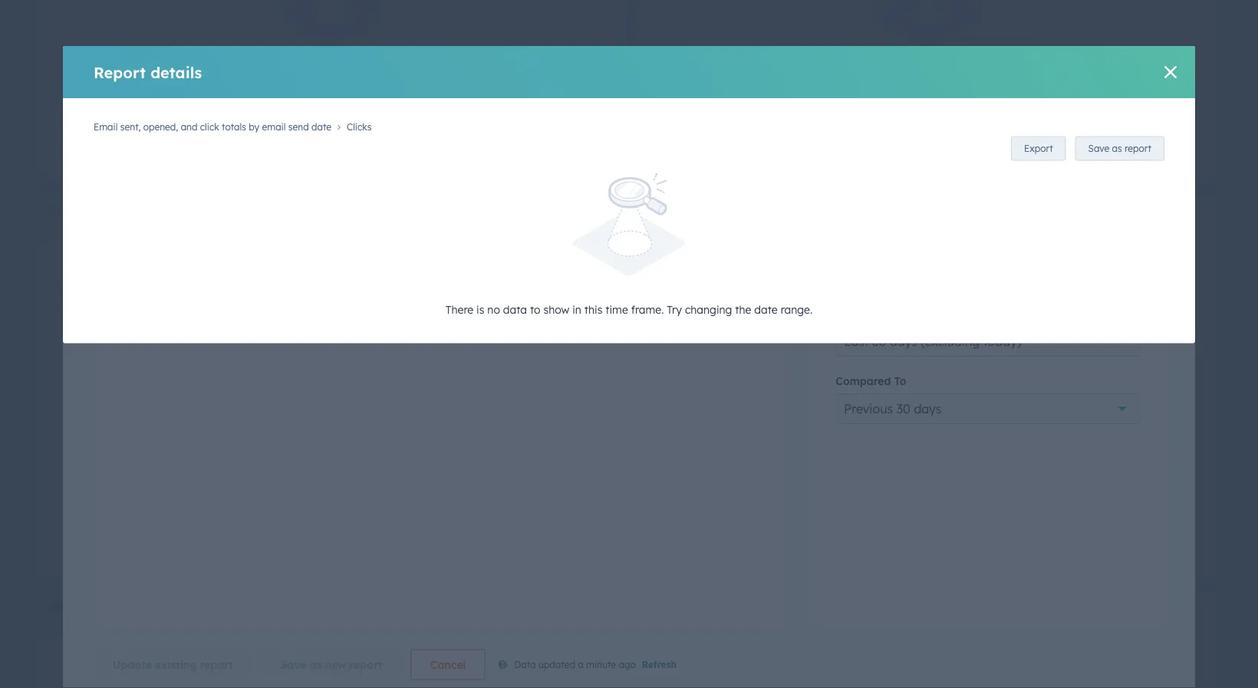Task type: vqa. For each thing, say whether or not it's contained in the screenshot.
the bottommost 30
yes



Task type: describe. For each thing, give the bounding box(es) containing it.
ago
[[619, 659, 636, 670]]

landing
[[233, 54, 271, 68]]

report
[[94, 63, 146, 82]]

range: inside marketing email totals by open rate date range:
[[70, 222, 97, 233]]

open
[[208, 201, 239, 217]]

opened, inside report details dialog
[[143, 121, 178, 133]]

view & filter report
[[94, 63, 241, 82]]

days right 'previous'
[[914, 401, 942, 417]]

cancel button
[[411, 649, 485, 680]]

2 horizontal spatial show
[[896, 54, 922, 68]]

today)
[[983, 334, 1021, 349]]

no
[[487, 303, 500, 316]]

date up the click
[[642, 222, 663, 233]]

in for clicks
[[100, 619, 109, 631]]

update existing report button
[[94, 649, 252, 680]]

0%
[[666, 278, 700, 305]]

1 horizontal spatial sent,
[[147, 132, 188, 155]]

date range:
[[642, 222, 693, 233]]

ads
[[833, 599, 855, 614]]

totals inside report details dialog
[[222, 121, 246, 133]]

as for new
[[310, 658, 322, 671]]

new contact conversions from ads element
[[633, 588, 1221, 688]]

1 horizontal spatial send
[[483, 132, 524, 155]]

30 for last
[[872, 334, 886, 349]]

2 horizontal spatial sent,
[[681, 201, 710, 217]]

network
[[162, 599, 212, 614]]

in
[[572, 303, 581, 316]]

minute
[[586, 659, 616, 670]]

last
[[844, 334, 869, 349]]

2 horizontal spatial time
[[964, 54, 986, 68]]

1 horizontal spatial click
[[307, 132, 345, 155]]

0 horizontal spatial this
[[368, 54, 386, 68]]

sent, inside report details dialog
[[120, 121, 141, 133]]

no landing pages to show for this time frame.
[[215, 54, 447, 68]]

days inside ad clicks by social network element
[[165, 619, 185, 631]]

0 horizontal spatial 0
[[514, 278, 528, 305]]

no for no forms to show for this time frame.
[[832, 54, 847, 68]]

0 horizontal spatial show
[[321, 54, 347, 68]]

rate inside the click rate 0%
[[687, 262, 711, 274]]

click inside email sent, opened, and click totals by email send date element
[[794, 201, 822, 217]]

cancel
[[430, 658, 466, 671]]

0 horizontal spatial to
[[308, 54, 318, 68]]

last 30 days (excluding today)
[[844, 334, 1021, 349]]

report details dialog
[[63, 46, 1195, 343]]

no forms to show for this time frame. button
[[633, 0, 1221, 183]]

export button
[[1011, 136, 1066, 161]]

date range: in the last 365 days for by
[[46, 619, 185, 631]]

0 inside email sent, opened, and click totals by email send date element
[[710, 290, 724, 317]]

no for no landing pages to show for this time frame.
[[215, 54, 230, 68]]

there
[[446, 303, 474, 316]]

new
[[642, 599, 669, 614]]

marketing email totals by open rate date range:
[[46, 201, 267, 233]]

filter
[[152, 63, 189, 82]]

frequency: monthly for network
[[198, 619, 283, 631]]

pages
[[274, 54, 305, 68]]

conversions
[[723, 599, 796, 614]]

range: inside ad clicks by social network element
[[70, 619, 97, 631]]

0 horizontal spatial time
[[389, 54, 411, 68]]

range.
[[781, 303, 813, 316]]

data
[[514, 659, 536, 670]]

by inside marketing email totals by open rate date range:
[[189, 201, 204, 217]]

email inside dialog
[[94, 132, 142, 155]]

details
[[150, 63, 202, 82]]

email sent, opened, and click totals by email send date inside report details dialog
[[94, 121, 331, 133]]

previous
[[844, 401, 893, 417]]

save as report button
[[1075, 136, 1165, 161]]

clicks
[[347, 121, 372, 133]]

email inside marketing email totals by open rate date range:
[[113, 201, 147, 217]]

send inside email sent, opened, and click totals by email send date element
[[921, 201, 950, 217]]

0 button inside email sent, opened, and click totals by email send date element
[[710, 289, 724, 318]]

ad
[[46, 599, 62, 614]]

and inside report details dialog
[[181, 121, 198, 133]]

refresh button
[[642, 658, 677, 671]]

date inside new contact conversions from ads element
[[642, 619, 663, 631]]

from
[[800, 599, 829, 614]]

save as new report button
[[261, 649, 402, 680]]

this inside report details dialog
[[584, 303, 603, 316]]

save as report
[[1088, 143, 1152, 154]]

update existing report
[[113, 658, 233, 671]]

365 for conversions
[[743, 619, 758, 631]]

in for contact
[[696, 619, 706, 631]]

monthly for ad clicks by social network
[[249, 619, 283, 631]]

email inside report details dialog
[[94, 121, 118, 133]]

last 30 days (excluding today) button
[[836, 326, 1140, 357]]

email inside report details dialog
[[262, 121, 286, 133]]

new contact conversions from ads
[[642, 599, 855, 614]]

days inside new contact conversions from ads element
[[761, 619, 781, 631]]

report details
[[94, 63, 202, 82]]

forms
[[850, 54, 880, 68]]

changing
[[685, 303, 732, 316]]

show inside report details dialog
[[544, 303, 569, 316]]

view
[[94, 63, 131, 82]]

2 horizontal spatial to
[[883, 54, 893, 68]]

frequency: for ads
[[794, 619, 842, 631]]

2 for from the left
[[925, 54, 939, 68]]



Task type: locate. For each thing, give the bounding box(es) containing it.
report inside dialog
[[1125, 143, 1152, 154]]

0 button
[[514, 277, 528, 306], [710, 289, 724, 318]]

range: down clicks
[[70, 619, 97, 631]]

frequency: inside new contact conversions from ads element
[[794, 619, 842, 631]]

the inside new contact conversions from ads element
[[708, 619, 722, 631]]

2 365 from the left
[[743, 619, 758, 631]]

frequency: monthly inside ad clicks by social network element
[[198, 619, 283, 631]]

a
[[578, 659, 584, 670]]

show right "pages"
[[321, 54, 347, 68]]

in down the ad clicks by social network
[[100, 619, 109, 631]]

30
[[872, 334, 886, 349], [897, 401, 911, 417]]

date down ad
[[46, 619, 67, 631]]

the down contact
[[708, 619, 722, 631]]

send inside report details dialog
[[288, 121, 309, 133]]

marketing email totals by open rate element
[[37, 191, 625, 581]]

there is no data to show in this time frame. try changing the date range.
[[446, 303, 813, 316]]

sent, up date range:
[[681, 201, 710, 217]]

updated
[[538, 659, 575, 670]]

1 last from the left
[[129, 619, 144, 631]]

1 horizontal spatial no
[[832, 54, 847, 68]]

no landing pages to show for this time frame. button
[[37, 0, 625, 183]]

monthly for new contact conversions from ads
[[845, 619, 879, 631]]

in inside new contact conversions from ads element
[[696, 619, 706, 631]]

365 down social
[[147, 619, 162, 631]]

0 button right 0%
[[710, 289, 724, 318]]

1 horizontal spatial the
[[708, 619, 722, 631]]

marketing
[[46, 201, 109, 217]]

to
[[308, 54, 318, 68], [883, 54, 893, 68], [530, 303, 541, 316]]

1 horizontal spatial date range: in the last 365 days
[[642, 619, 781, 631]]

frame.
[[414, 54, 447, 68], [989, 54, 1022, 68], [631, 303, 664, 316]]

date range: in the last 365 days down contact
[[642, 619, 781, 631]]

2 frequency: from the left
[[794, 619, 842, 631]]

1 horizontal spatial rate
[[687, 262, 711, 274]]

0 horizontal spatial save
[[281, 658, 307, 671]]

click
[[200, 121, 219, 133], [307, 132, 345, 155], [794, 201, 822, 217]]

2 horizontal spatial the
[[735, 303, 751, 316]]

1 horizontal spatial in
[[696, 619, 706, 631]]

0 horizontal spatial sent,
[[120, 121, 141, 133]]

1 in from the left
[[100, 619, 109, 631]]

0 horizontal spatial click
[[200, 121, 219, 133]]

click rate 0%
[[654, 262, 711, 305]]

days
[[890, 334, 917, 349], [914, 401, 942, 417], [165, 619, 185, 631], [761, 619, 781, 631]]

previous 30 days
[[844, 401, 942, 417]]

last
[[129, 619, 144, 631], [725, 619, 740, 631]]

email
[[262, 121, 286, 133], [430, 132, 478, 155], [113, 201, 147, 217], [883, 201, 917, 217]]

0 horizontal spatial frame.
[[414, 54, 447, 68]]

days down network
[[165, 619, 185, 631]]

1 frequency: monthly from the left
[[198, 619, 283, 631]]

tab list
[[830, 190, 981, 229]]

for
[[350, 54, 365, 68], [925, 54, 939, 68]]

frequency: down network
[[198, 619, 245, 631]]

0 horizontal spatial send
[[288, 121, 309, 133]]

date range: in the last 365 days inside ad clicks by social network element
[[46, 619, 185, 631]]

data updated a minute ago refresh
[[514, 659, 677, 670]]

frequency: for network
[[198, 619, 245, 631]]

date down the marketing
[[46, 222, 67, 233]]

range: down the marketing
[[70, 222, 97, 233]]

the right "changing"
[[735, 303, 751, 316]]

0 horizontal spatial as
[[310, 658, 322, 671]]

previous 30 days button
[[836, 393, 1140, 424]]

0 horizontal spatial frequency: monthly
[[198, 619, 283, 631]]

save for save as report
[[1088, 143, 1110, 154]]

1 horizontal spatial time
[[606, 303, 628, 316]]

email down report
[[94, 132, 142, 155]]

rate inside marketing email totals by open rate date range:
[[242, 201, 267, 217]]

data
[[503, 303, 527, 316]]

click inside report details dialog
[[200, 121, 219, 133]]

save inside report details dialog
[[1088, 143, 1110, 154]]

the inside ad clicks by social network element
[[112, 619, 126, 631]]

365
[[147, 619, 162, 631], [743, 619, 758, 631]]

update
[[113, 658, 152, 671]]

30 for previous
[[897, 401, 911, 417]]

2 monthly from the left
[[845, 619, 879, 631]]

date
[[311, 121, 331, 133], [529, 132, 569, 155], [953, 201, 981, 217], [754, 303, 778, 316]]

as
[[1112, 143, 1122, 154], [310, 658, 322, 671]]

0 horizontal spatial and
[[181, 121, 198, 133]]

date range: in the last 365 days inside new contact conversions from ads element
[[642, 619, 781, 631]]

save left new
[[281, 658, 307, 671]]

sent,
[[120, 121, 141, 133], [147, 132, 188, 155], [681, 201, 710, 217]]

date down new
[[642, 619, 663, 631]]

range: down contact
[[666, 619, 693, 631]]

1 vertical spatial rate
[[687, 262, 711, 274]]

1 monthly from the left
[[249, 619, 283, 631]]

0 right 0%
[[710, 290, 724, 317]]

days up to
[[890, 334, 917, 349]]

0 horizontal spatial for
[[350, 54, 365, 68]]

the
[[735, 303, 751, 316], [112, 619, 126, 631], [708, 619, 722, 631]]

1 horizontal spatial frequency:
[[794, 619, 842, 631]]

0 horizontal spatial frequency:
[[198, 619, 245, 631]]

rate up 0%
[[687, 262, 711, 274]]

1 horizontal spatial opened,
[[193, 132, 263, 155]]

sent, down the view & filter report
[[147, 132, 188, 155]]

to
[[894, 374, 906, 388]]

sent, down report
[[120, 121, 141, 133]]

0 vertical spatial 30
[[872, 334, 886, 349]]

close image
[[1165, 66, 1177, 78], [1165, 66, 1177, 78]]

show
[[321, 54, 347, 68], [896, 54, 922, 68], [544, 303, 569, 316]]

no left forms
[[832, 54, 847, 68]]

range: up the click
[[666, 222, 693, 233]]

1 horizontal spatial this
[[584, 303, 603, 316]]

last down social
[[129, 619, 144, 631]]

dialog
[[63, 46, 1195, 688]]

1 horizontal spatial as
[[1112, 143, 1122, 154]]

the for ad clicks by social network
[[112, 619, 126, 631]]

2 horizontal spatial click
[[794, 201, 822, 217]]

last inside ad clicks by social network element
[[129, 619, 144, 631]]

show right forms
[[896, 54, 922, 68]]

1 horizontal spatial save
[[1088, 143, 1110, 154]]

email up date range:
[[642, 201, 677, 217]]

date inside ad clicks by social network element
[[46, 619, 67, 631]]

2 in from the left
[[696, 619, 706, 631]]

0 horizontal spatial in
[[100, 619, 109, 631]]

1 vertical spatial as
[[310, 658, 322, 671]]

frequency: monthly for ads
[[794, 619, 879, 631]]

2 last from the left
[[725, 619, 740, 631]]

1 date range: in the last 365 days from the left
[[46, 619, 185, 631]]

2 horizontal spatial opened,
[[713, 201, 762, 217]]

1 horizontal spatial 30
[[897, 401, 911, 417]]

last down new contact conversions from ads on the right bottom of the page
[[725, 619, 740, 631]]

frequency:
[[198, 619, 245, 631], [794, 619, 842, 631]]

in
[[100, 619, 109, 631], [696, 619, 706, 631]]

date range: in the last 365 days down the ad clicks by social network
[[46, 619, 185, 631]]

1 horizontal spatial 0 button
[[710, 289, 724, 318]]

the down the ad clicks by social network
[[112, 619, 126, 631]]

1 horizontal spatial to
[[530, 303, 541, 316]]

export
[[1024, 143, 1053, 154]]

navigation containing email sent, opened, and click totals by email send date
[[94, 117, 1165, 136]]

to right "pages"
[[308, 54, 318, 68]]

by inside report details dialog
[[249, 121, 259, 133]]

1 no from the left
[[215, 54, 230, 68]]

0 horizontal spatial 30
[[872, 334, 886, 349]]

365 down new contact conversions from ads on the right bottom of the page
[[743, 619, 758, 631]]

1 horizontal spatial show
[[544, 303, 569, 316]]

close image for report details
[[1165, 66, 1177, 78]]

in inside ad clicks by social network element
[[100, 619, 109, 631]]

2 date range: in the last 365 days from the left
[[642, 619, 781, 631]]

1 horizontal spatial and
[[268, 132, 301, 155]]

365 inside new contact conversions from ads element
[[743, 619, 758, 631]]

0 vertical spatial rate
[[242, 201, 267, 217]]

new
[[325, 658, 346, 671]]

1 horizontal spatial monthly
[[845, 619, 879, 631]]

email down view
[[94, 121, 118, 133]]

0 horizontal spatial opened,
[[143, 121, 178, 133]]

1 horizontal spatial for
[[925, 54, 939, 68]]

close image inside report details dialog
[[1165, 66, 1177, 78]]

0 horizontal spatial the
[[112, 619, 126, 631]]

no left landing at the top left of page
[[215, 54, 230, 68]]

2 horizontal spatial send
[[921, 201, 950, 217]]

dialog containing 0
[[63, 46, 1195, 688]]

date inside marketing email totals by open rate date range:
[[46, 222, 67, 233]]

2 no from the left
[[832, 54, 847, 68]]

time
[[389, 54, 411, 68], [964, 54, 986, 68], [606, 303, 628, 316]]

0
[[514, 278, 528, 305], [710, 290, 724, 317]]

1 horizontal spatial frame.
[[631, 303, 664, 316]]

ad clicks by social network
[[46, 599, 212, 614]]

to right data
[[530, 303, 541, 316]]

0 horizontal spatial monthly
[[249, 619, 283, 631]]

1 for from the left
[[350, 54, 365, 68]]

ad clicks by social network element
[[37, 588, 625, 688]]

this
[[368, 54, 386, 68], [942, 54, 961, 68], [584, 303, 603, 316]]

0 horizontal spatial last
[[129, 619, 144, 631]]

last for conversions
[[725, 619, 740, 631]]

rate
[[242, 201, 267, 217], [687, 262, 711, 274]]

1 vertical spatial 30
[[897, 401, 911, 417]]

close image inside dialog
[[1165, 66, 1177, 78]]

for up clicks
[[350, 54, 365, 68]]

contact
[[673, 599, 719, 614]]

no
[[215, 54, 230, 68], [832, 54, 847, 68]]

frequency: monthly inside new contact conversions from ads element
[[794, 619, 879, 631]]

social
[[123, 599, 158, 614]]

frequency: down from on the bottom of the page
[[794, 619, 842, 631]]

no forms to show for this time frame.
[[832, 54, 1022, 68]]

compared
[[836, 374, 891, 388]]

navigation
[[94, 117, 1165, 136]]

and
[[181, 121, 198, 133], [268, 132, 301, 155], [766, 201, 790, 217]]

rate right open
[[242, 201, 267, 217]]

0 horizontal spatial date range: in the last 365 days
[[46, 619, 185, 631]]

0 horizontal spatial no
[[215, 54, 230, 68]]

the inside report details dialog
[[735, 303, 751, 316]]

email sent, opened, and click totals by email send date element
[[633, 191, 1221, 581]]

2 horizontal spatial this
[[942, 54, 961, 68]]

30 down to
[[897, 401, 911, 417]]

as inside save as new report button
[[310, 658, 322, 671]]

clicks
[[66, 599, 100, 614]]

0 horizontal spatial 365
[[147, 619, 162, 631]]

&
[[135, 63, 147, 82]]

monthly inside ad clicks by social network element
[[249, 619, 283, 631]]

0% button
[[666, 277, 700, 306]]

1 horizontal spatial last
[[725, 619, 740, 631]]

1 frequency: from the left
[[198, 619, 245, 631]]

days down the conversions
[[761, 619, 781, 631]]

opened,
[[143, 121, 178, 133], [193, 132, 263, 155], [713, 201, 762, 217]]

(excluding
[[921, 334, 980, 349]]

0 button right no
[[514, 277, 528, 306]]

compared to
[[836, 374, 906, 388]]

1 vertical spatial save
[[281, 658, 307, 671]]

frequency: monthly down ads
[[794, 619, 879, 631]]

last inside new contact conversions from ads element
[[725, 619, 740, 631]]

for right forms
[[925, 54, 939, 68]]

range: inside new contact conversions from ads element
[[666, 619, 693, 631]]

totals inside marketing email totals by open rate date range:
[[151, 201, 185, 217]]

save as new report
[[281, 658, 383, 671]]

email inside email sent, opened, and click totals by email send date element
[[883, 201, 917, 217]]

click
[[654, 262, 684, 274]]

as for report
[[1112, 143, 1122, 154]]

1 365 from the left
[[147, 619, 162, 631]]

save
[[1088, 143, 1110, 154], [281, 658, 307, 671]]

report
[[193, 63, 241, 82], [1125, 143, 1152, 154], [200, 658, 233, 671], [350, 658, 383, 671]]

0 vertical spatial as
[[1112, 143, 1122, 154]]

show left in
[[544, 303, 569, 316]]

0 right no
[[514, 278, 528, 305]]

range: inside email sent, opened, and click totals by email send date element
[[666, 222, 693, 233]]

refresh
[[642, 659, 677, 670]]

2 horizontal spatial frame.
[[989, 54, 1022, 68]]

as inside save as report button
[[1112, 143, 1122, 154]]

date range: in the last 365 days
[[46, 619, 185, 631], [642, 619, 781, 631]]

1 horizontal spatial frequency: monthly
[[794, 619, 879, 631]]

save for save as new report
[[281, 658, 307, 671]]

2 horizontal spatial and
[[766, 201, 790, 217]]

email
[[94, 121, 118, 133], [94, 132, 142, 155], [642, 201, 677, 217]]

totals
[[222, 121, 246, 133], [350, 132, 399, 155], [151, 201, 185, 217], [825, 201, 860, 217]]

last for by
[[129, 619, 144, 631]]

by
[[249, 121, 259, 133], [404, 132, 425, 155], [189, 201, 204, 217], [864, 201, 879, 217], [104, 599, 119, 614]]

0 horizontal spatial rate
[[242, 201, 267, 217]]

date range: in the last 365 days for conversions
[[642, 619, 781, 631]]

365 for by
[[147, 619, 162, 631]]

to inside report details dialog
[[530, 303, 541, 316]]

30 right last
[[872, 334, 886, 349]]

save right export
[[1088, 143, 1110, 154]]

existing
[[155, 658, 197, 671]]

time inside report details dialog
[[606, 303, 628, 316]]

0 vertical spatial save
[[1088, 143, 1110, 154]]

navigation inside report details dialog
[[94, 117, 1165, 136]]

365 inside ad clicks by social network element
[[147, 619, 162, 631]]

frequency: inside ad clicks by social network element
[[198, 619, 245, 631]]

try
[[667, 303, 682, 316]]

0 horizontal spatial 0 button
[[514, 277, 528, 306]]

to right forms
[[883, 54, 893, 68]]

is
[[476, 303, 484, 316]]

close image for view & filter report
[[1165, 66, 1177, 78]]

in down contact
[[696, 619, 706, 631]]

1 horizontal spatial 0
[[710, 290, 724, 317]]

range:
[[70, 222, 97, 233], [666, 222, 693, 233], [70, 619, 97, 631], [666, 619, 693, 631]]

frequency: monthly down network
[[198, 619, 283, 631]]

frame. inside report details dialog
[[631, 303, 664, 316]]

2 frequency: monthly from the left
[[794, 619, 879, 631]]

monthly inside new contact conversions from ads element
[[845, 619, 879, 631]]

1 horizontal spatial 365
[[743, 619, 758, 631]]

the for new contact conversions from ads
[[708, 619, 722, 631]]



